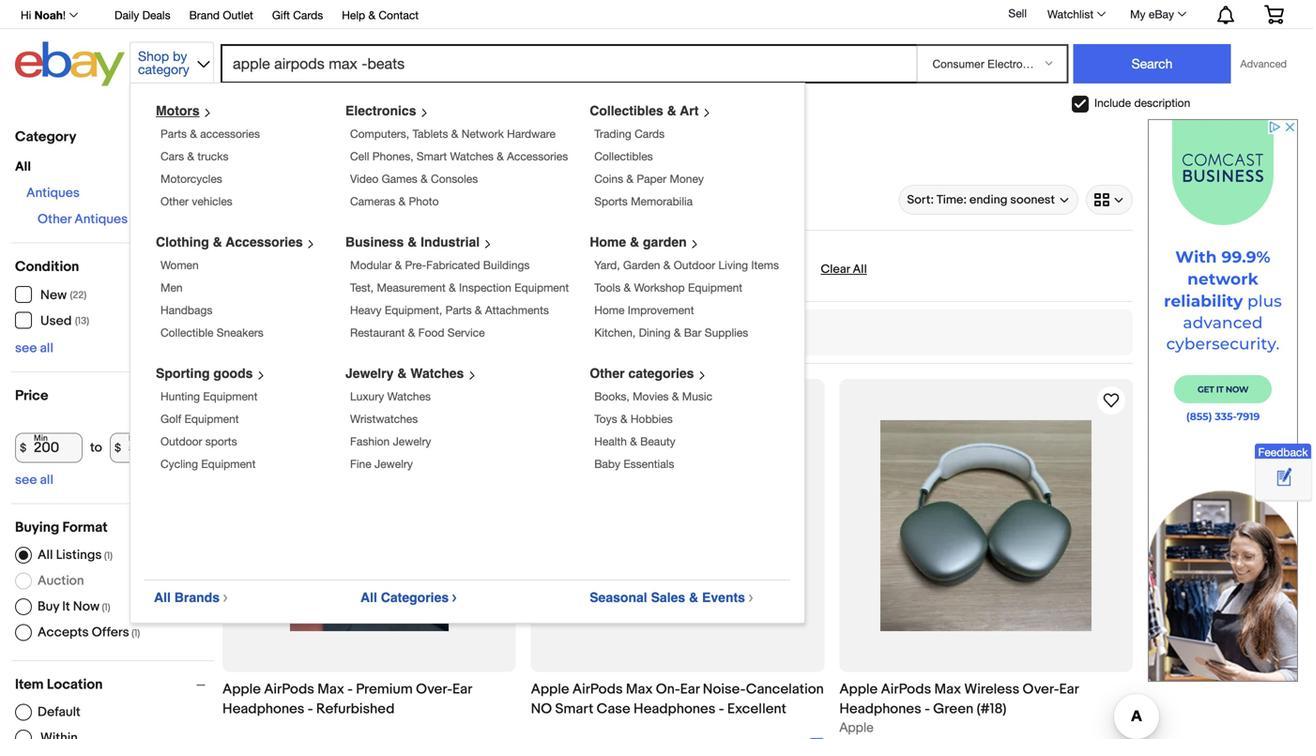 Task type: vqa. For each thing, say whether or not it's contained in the screenshot.


Task type: locate. For each thing, give the bounding box(es) containing it.
see all down minimum value $200 text field
[[15, 473, 53, 489]]

 (1) Items text field
[[100, 602, 110, 614], [129, 628, 140, 640]]

& left save
[[497, 150, 504, 163]]

buying format button
[[15, 520, 214, 537]]

1 vertical spatial it
[[62, 599, 70, 615]]

smart down "tablets"
[[417, 150, 447, 163]]

1 airpods from the left
[[264, 682, 314, 699]]

all down minimum value $200 text field
[[40, 473, 53, 489]]

1 horizontal spatial  (1) items text field
[[129, 628, 140, 640]]

3 headphones from the left
[[840, 702, 922, 719]]

0 vertical spatial electronics
[[346, 103, 416, 118]]

parts inside modular & pre-fabricated buildings test, measurement & inspection equipment heavy equipment, parts & attachments restaurant & food service
[[446, 304, 472, 317]]

2 horizontal spatial headphones
[[840, 702, 922, 719]]

3 airpods from the left
[[881, 682, 932, 699]]

items
[[752, 259, 779, 272]]

$ down price dropdown button
[[115, 442, 121, 455]]

- up "refurbished"
[[348, 682, 353, 699]]

equipment inside yard, garden & outdoor living items tools & workshop equipment home improvement kitchen, dining & bar supplies
[[688, 281, 743, 294]]

airpods inside "apple airpods max wireless over-ear headphones - green (#18) apple"
[[881, 682, 932, 699]]

& up luxury watches link on the bottom of the page
[[397, 366, 407, 381]]

apple airpods max on-ear noise-cancelation no smart case headphones - excellent link
[[531, 680, 825, 720]]

your shopping cart image
[[1264, 5, 1286, 24]]

0 vertical spatial cards
[[293, 8, 323, 22]]

0 horizontal spatial smart
[[417, 150, 447, 163]]

cameras & photo link
[[350, 195, 439, 208]]

airpods for smart
[[573, 682, 623, 699]]

(1) inside the all listings (1)
[[104, 551, 113, 563]]

& inside the account navigation
[[369, 8, 376, 22]]

Minimum value $200 text field
[[15, 433, 83, 463]]

movies
[[633, 390, 669, 403]]

2 over- from the left
[[1023, 682, 1060, 699]]

to up tools
[[610, 262, 621, 277]]

& left food
[[408, 326, 415, 339]]

1 vertical spatial collectibles
[[595, 150, 653, 163]]

now for buy it now
[[389, 193, 413, 207]]

2 airpods from the left
[[573, 682, 623, 699]]

jewelry down fashion jewelry link on the left
[[375, 458, 413, 471]]

in left the on the top left
[[358, 325, 369, 340]]

$ for minimum value $200 text field
[[20, 442, 26, 455]]

cars & trucks link
[[161, 150, 229, 163]]

with
[[414, 262, 436, 277]]

1 vertical spatial home
[[595, 304, 625, 317]]

0 vertical spatial home
[[590, 235, 626, 250]]

we
[[613, 325, 630, 340]]

1 vertical spatial parts
[[446, 304, 472, 317]]

1 vertical spatial see all button
[[15, 473, 53, 489]]

all for all brands
[[154, 591, 171, 606]]

over- right wireless
[[1023, 682, 1060, 699]]

collectibles link
[[595, 150, 653, 163]]

2 see all button from the top
[[15, 473, 53, 489]]

1 horizontal spatial in
[[691, 325, 701, 340]]

0 horizontal spatial categories
[[629, 366, 694, 381]]

headphones left "green"
[[840, 702, 922, 719]]

antiques up condition dropdown button
[[74, 212, 128, 228]]

2 max from the left
[[626, 682, 653, 699]]

0 horizontal spatial it
[[62, 599, 70, 615]]

1 horizontal spatial other
[[161, 195, 189, 208]]

0 horizontal spatial $
[[20, 442, 26, 455]]

other up books,
[[590, 366, 625, 381]]

us only
[[729, 262, 772, 277]]

equipment up attachments
[[515, 281, 569, 294]]

3 max from the left
[[935, 682, 962, 699]]

offers
[[92, 625, 129, 641]]

1 vertical spatial all
[[40, 341, 53, 357]]

cancelation
[[746, 682, 824, 699]]

see all button for condition
[[15, 341, 53, 357]]

it up accepts
[[62, 599, 70, 615]]

0 vertical spatial to
[[610, 262, 621, 277]]

computers, tablets & network hardware link
[[350, 127, 556, 140]]

sell link
[[1000, 7, 1036, 20]]

books, movies & music toys & hobbies health & beauty baby essentials
[[595, 390, 713, 471]]

2 in from the left
[[691, 325, 701, 340]]

1 horizontal spatial now
[[389, 193, 413, 207]]

yard,
[[595, 259, 620, 272]]

1 max from the left
[[318, 682, 344, 699]]

1 horizontal spatial categories
[[721, 325, 783, 340]]

categories
[[721, 325, 783, 340], [629, 366, 694, 381]]

(1) inside accepts offers (1)
[[132, 628, 140, 640]]

2 see from the top
[[15, 473, 37, 489]]

max inside "apple airpods max wireless over-ear headphones - green (#18) apple"
[[935, 682, 962, 699]]

0 horizontal spatial max
[[318, 682, 344, 699]]

condition button
[[15, 259, 214, 276]]

0 vertical spatial watches
[[450, 150, 494, 163]]

 (1) items text field up the item location dropdown button
[[129, 628, 140, 640]]

0 horizontal spatial over-
[[416, 682, 453, 699]]

us
[[729, 262, 744, 277]]

main content containing 1
[[215, 119, 1141, 740]]

& right cars
[[187, 150, 194, 163]]

airpods for green
[[881, 682, 932, 699]]

watches down network
[[450, 150, 494, 163]]

cards down collectibles & art link
[[635, 127, 665, 140]]

collectible
[[161, 326, 214, 339]]

music
[[682, 390, 713, 403]]

all inside main content
[[705, 325, 718, 340]]

- down 'noise-'
[[719, 702, 724, 719]]

us only link
[[712, 254, 804, 285]]

ebay right "my"
[[1149, 8, 1175, 21]]

category button
[[15, 129, 214, 146]]

all
[[15, 159, 31, 175], [853, 262, 867, 277], [38, 548, 53, 564], [154, 591, 171, 606], [361, 591, 377, 606]]

& right sales
[[689, 591, 699, 606]]

2 horizontal spatial max
[[935, 682, 962, 699]]

see for condition
[[15, 341, 37, 357]]

accepts offers (1)
[[38, 625, 140, 641]]

apple airpods max - premium over-ear headphones - refurbished
[[223, 682, 472, 719]]

now down games
[[389, 193, 413, 207]]

clothing & accessories
[[156, 235, 303, 250]]

all down buying
[[38, 548, 53, 564]]

1 vertical spatial cards
[[635, 127, 665, 140]]

outdoor up tools & workshop equipment 'link'
[[674, 259, 716, 272]]

noah
[[34, 8, 63, 22]]

sort:
[[908, 193, 934, 207]]

in
[[358, 325, 369, 340], [691, 325, 701, 340]]

electronics up computers,
[[346, 103, 416, 118]]

buy down auction
[[38, 599, 59, 615]]

buy for buy it now
[[356, 193, 376, 207]]

cards right gift
[[293, 8, 323, 22]]

0 vertical spatial all
[[705, 325, 718, 340]]

ear inside "apple airpods max on-ear noise-cancelation no smart case headphones - excellent"
[[680, 682, 700, 699]]

used (13)
[[40, 314, 89, 330]]

ebay inside my ebay "link"
[[1149, 8, 1175, 21]]

categories up books, movies & music link at bottom
[[629, 366, 694, 381]]

new
[[40, 288, 67, 304]]

0 horizontal spatial parts
[[161, 127, 187, 140]]

see down minimum value $200 text field
[[15, 473, 37, 489]]

0 vertical spatial collectibles
[[590, 103, 664, 118]]

apple inside "apple airpods max on-ear noise-cancelation no smart case headphones - excellent"
[[531, 682, 570, 699]]

max for on-
[[626, 682, 653, 699]]

main content
[[215, 119, 1141, 740]]

$ down price
[[20, 442, 26, 455]]

0 horizontal spatial electronics
[[346, 103, 416, 118]]

the
[[372, 325, 391, 340]]

1 horizontal spatial $
[[115, 442, 121, 455]]

apple airpods max - premium over-ear headphones - refurbished heading
[[223, 682, 472, 719]]

None submit
[[1074, 44, 1232, 84]]

& down fabricated
[[449, 281, 456, 294]]

ear right premium
[[453, 682, 472, 699]]

1 horizontal spatial buy
[[356, 193, 376, 207]]

2 vertical spatial all
[[40, 473, 53, 489]]

see all button down minimum value $200 text field
[[15, 473, 53, 489]]

to inside main content
[[610, 262, 621, 277]]

in left supplies
[[691, 325, 701, 340]]

& right tools
[[624, 281, 631, 294]]

1 horizontal spatial headphones
[[634, 702, 716, 719]]

(1) right offers
[[132, 628, 140, 640]]

1 vertical spatial buy
[[38, 599, 59, 615]]

sports
[[595, 195, 628, 208]]

& left music
[[672, 390, 679, 403]]

2 vertical spatial jewelry
[[375, 458, 413, 471]]

other down antiques link
[[38, 212, 71, 228]]

- right max at the top
[[413, 146, 418, 162]]

2 horizontal spatial ear
[[1060, 682, 1079, 699]]

1 vertical spatial see all
[[15, 473, 53, 489]]

ear inside apple airpods max - premium over-ear headphones - refurbished
[[453, 682, 472, 699]]

advertisement region
[[1148, 119, 1299, 683]]

smart inside "apple airpods max on-ear noise-cancelation no smart case headphones - excellent"
[[555, 702, 594, 719]]

living
[[719, 259, 748, 272]]

used
[[40, 314, 72, 330]]

1 vertical spatial (1)
[[102, 602, 110, 614]]

0 horizontal spatial accessories
[[226, 235, 303, 250]]

0 vertical spatial smart
[[417, 150, 447, 163]]

(1) up offers
[[102, 602, 110, 614]]

golf equipment link
[[161, 413, 239, 426]]

0
[[268, 325, 275, 340]]

1 vertical spatial categories
[[629, 366, 694, 381]]

max up "green"
[[935, 682, 962, 699]]

(1) inside buy it now (1)
[[102, 602, 110, 614]]

industrial
[[421, 235, 480, 250]]

1 see all from the top
[[15, 341, 53, 357]]

1 horizontal spatial electronics
[[463, 325, 534, 340]]

(1) for listings
[[104, 551, 113, 563]]

1 vertical spatial see
[[15, 473, 37, 489]]

1 horizontal spatial cards
[[635, 127, 665, 140]]

coins & paper money link
[[595, 172, 704, 185]]

modular
[[350, 259, 392, 272]]

airpods inside "apple airpods max on-ear noise-cancelation no smart case headphones - excellent"
[[573, 682, 623, 699]]

region
[[223, 310, 1133, 356]]

1 vertical spatial antiques
[[74, 212, 128, 228]]

1 vertical spatial smart
[[555, 702, 594, 719]]

jewelry down wristwatches
[[393, 435, 431, 448]]

2 horizontal spatial other
[[590, 366, 625, 381]]

(1) for offers
[[132, 628, 140, 640]]

buy down the video
[[356, 193, 376, 207]]

& right coins
[[627, 172, 634, 185]]

headphones left "refurbished"
[[223, 702, 305, 719]]

home up yard, in the left top of the page
[[590, 235, 626, 250]]

it
[[379, 193, 386, 207], [62, 599, 70, 615]]

1 horizontal spatial airpods
[[573, 682, 623, 699]]

to right minimum value $200 text field
[[90, 440, 102, 456]]

ear right wireless
[[1060, 682, 1079, 699]]

max left on-
[[626, 682, 653, 699]]

include description
[[1095, 96, 1191, 109]]

all inside main content
[[853, 262, 867, 277]]

(22)
[[70, 290, 87, 302]]

hunting equipment link
[[161, 390, 258, 403]]

2 horizontal spatial airpods
[[881, 682, 932, 699]]

all brands
[[154, 591, 220, 606]]

2 vertical spatial other
[[590, 366, 625, 381]]

other inside parts & accessories cars & trucks motorcycles other vehicles
[[161, 195, 189, 208]]

ebay up test, measurement & inspection equipment 'link'
[[439, 262, 465, 277]]

1 horizontal spatial it
[[379, 193, 386, 207]]

all left brands
[[154, 591, 171, 606]]

collectibles & art
[[590, 103, 699, 118]]

apple airpods max on-ear noise-cancelation no smart case headphones - excellent image
[[572, 421, 784, 632]]

0 vertical spatial other
[[161, 195, 189, 208]]

& up cell phones, smart watches & accessories link
[[451, 127, 459, 140]]

all right clear
[[853, 262, 867, 277]]

0 vertical spatial parts
[[161, 127, 187, 140]]

0 horizontal spatial airpods
[[264, 682, 314, 699]]

cards inside trading cards collectibles coins & paper money sports memorabilia
[[635, 127, 665, 140]]

men
[[161, 281, 183, 294]]

airpods for -
[[264, 682, 314, 699]]

it down games
[[379, 193, 386, 207]]

electronics
[[346, 103, 416, 118], [463, 325, 534, 340]]

apple inside apple airpods max - premium over-ear headphones - refurbished
[[223, 682, 261, 699]]

1 horizontal spatial parts
[[446, 304, 472, 317]]

now up accepts offers (1)
[[73, 599, 100, 615]]

& inside trading cards collectibles coins & paper money sports memorabilia
[[627, 172, 634, 185]]

0 horizontal spatial cards
[[293, 8, 323, 22]]

smart right no on the left of the page
[[555, 702, 594, 719]]

2 vertical spatial (1)
[[132, 628, 140, 640]]

memorabilia
[[631, 195, 693, 208]]

1 vertical spatial outdoor
[[161, 435, 202, 448]]

time:
[[937, 193, 967, 207]]

1 ear from the left
[[453, 682, 472, 699]]

collectibles up trading cards link
[[590, 103, 664, 118]]

2 vertical spatial watches
[[387, 390, 431, 403]]

(13)
[[75, 316, 89, 328]]

0 vertical spatial see
[[15, 341, 37, 357]]

hunting
[[161, 390, 200, 403]]

see all button down used
[[15, 341, 53, 357]]

over- right premium
[[416, 682, 453, 699]]

& right clothing
[[213, 235, 222, 250]]

2 $ from the left
[[115, 442, 121, 455]]

sellers with ebay stores
[[373, 262, 503, 277]]

equipment inside modular & pre-fabricated buildings test, measurement & inspection equipment heavy equipment, parts & attachments restaurant & food service
[[515, 281, 569, 294]]

0 horizontal spatial ebay
[[439, 262, 465, 277]]

1 horizontal spatial to
[[610, 262, 621, 277]]

headphones inside apple airpods max - premium over-ear headphones - refurbished
[[223, 702, 305, 719]]

ebay inside 'sellers with ebay stores' link
[[439, 262, 465, 277]]

& left photo
[[399, 195, 406, 208]]

cards inside the account navigation
[[293, 8, 323, 22]]

max inside "apple airpods max on-ear noise-cancelation no smart case headphones - excellent"
[[626, 682, 653, 699]]

(1)
[[104, 551, 113, 563], [102, 602, 110, 614], [132, 628, 140, 640]]

see all for condition
[[15, 341, 53, 357]]

region containing 0 results found in the
[[223, 310, 1133, 356]]

1 horizontal spatial outdoor
[[674, 259, 716, 272]]

apple for apple airpods max - premium over-ear headphones - refurbished
[[223, 682, 261, 699]]

business & industrial
[[346, 235, 480, 250]]

parts inside parts & accessories cars & trucks motorcycles other vehicles
[[161, 127, 187, 140]]

goods
[[214, 366, 253, 381]]

hobbies
[[631, 413, 673, 426]]

 (1) Items text field
[[102, 551, 113, 563]]

max
[[382, 146, 409, 162]]

modular & pre-fabricated buildings link
[[350, 259, 530, 272]]

1 vertical spatial now
[[73, 599, 100, 615]]

accessories down the vehicles
[[226, 235, 303, 250]]

1 vertical spatial other
[[38, 212, 71, 228]]

brand outlet
[[189, 8, 253, 22]]

ear left 'noise-'
[[680, 682, 700, 699]]

1 vertical spatial accessories
[[226, 235, 303, 250]]

see all down used
[[15, 341, 53, 357]]

parts down test, measurement & inspection equipment 'link'
[[446, 304, 472, 317]]

0 horizontal spatial other
[[38, 212, 71, 228]]

see up price
[[15, 341, 37, 357]]

ear inside "apple airpods max wireless over-ear headphones - green (#18) apple"
[[1060, 682, 1079, 699]]

all left the categories
[[361, 591, 377, 606]]

- inside "apple airpods max on-ear noise-cancelation no smart case headphones - excellent"
[[719, 702, 724, 719]]

0 vertical spatial  (1) items text field
[[100, 602, 110, 614]]

equipment down us
[[688, 281, 743, 294]]

test,
[[350, 281, 374, 294]]

men link
[[161, 281, 183, 294]]

0 vertical spatial outdoor
[[674, 259, 716, 272]]

 (1) items text field up offers
[[100, 602, 110, 614]]

all right bar
[[705, 325, 718, 340]]

collectibles down trading cards link
[[595, 150, 653, 163]]

accessories down hardware
[[507, 150, 568, 163]]

none submit inside the shop by category banner
[[1074, 44, 1232, 84]]

(1) down buying format dropdown button
[[104, 551, 113, 563]]

sort: time: ending soonest
[[908, 193, 1055, 207]]

0 vertical spatial see all
[[15, 341, 53, 357]]

outdoor up cycling
[[161, 435, 202, 448]]

1
[[223, 146, 227, 162]]

0 horizontal spatial ear
[[453, 682, 472, 699]]

max inside apple airpods max - premium over-ear headphones - refurbished
[[318, 682, 344, 699]]

& up photo
[[421, 172, 428, 185]]

& up pre-
[[408, 235, 417, 250]]

gift cards link
[[272, 6, 323, 26]]

airpods inside apple airpods max - premium over-ear headphones - refurbished
[[264, 682, 314, 699]]

0 vertical spatial (1)
[[104, 551, 113, 563]]

buy inside main content
[[356, 193, 376, 207]]

toys & hobbies link
[[595, 413, 673, 426]]

category
[[15, 129, 76, 146]]

description
[[1135, 96, 1191, 109]]

1 see all button from the top
[[15, 341, 53, 357]]

0 horizontal spatial buy
[[38, 599, 59, 615]]

jewelry up luxury
[[346, 366, 394, 381]]

- left "refurbished"
[[308, 702, 313, 719]]

1 vertical spatial electronics
[[463, 325, 534, 340]]

- left "green"
[[925, 702, 930, 719]]

0 horizontal spatial headphones
[[223, 702, 305, 719]]

0 vertical spatial see all button
[[15, 341, 53, 357]]

restaurant
[[350, 326, 405, 339]]

2 ear from the left
[[680, 682, 700, 699]]

& right toys
[[621, 413, 628, 426]]

& left art
[[667, 103, 677, 118]]

home improvement link
[[595, 304, 694, 317]]

electronics down attachments
[[463, 325, 534, 340]]

1 horizontal spatial accessories
[[507, 150, 568, 163]]

0 vertical spatial categories
[[721, 325, 783, 340]]

0 horizontal spatial now
[[73, 599, 100, 615]]

antiques up other antiques
[[26, 185, 80, 201]]

home & garden link
[[590, 235, 707, 250]]

1 headphones from the left
[[223, 702, 305, 719]]

0 vertical spatial it
[[379, 193, 386, 207]]

kitchen,
[[595, 326, 636, 339]]

1 vertical spatial  (1) items text field
[[129, 628, 140, 640]]

$
[[20, 442, 26, 455], [115, 442, 121, 455]]

outdoor inside hunting equipment golf equipment outdoor sports cycling equipment
[[161, 435, 202, 448]]

save this search
[[509, 146, 599, 161]]

1 horizontal spatial over-
[[1023, 682, 1060, 699]]

1 horizontal spatial ebay
[[1149, 8, 1175, 21]]

all for all categories
[[361, 591, 377, 606]]

buying format
[[15, 520, 108, 537]]

1 horizontal spatial smart
[[555, 702, 594, 719]]

1 see from the top
[[15, 341, 37, 357]]

refurbished
[[316, 702, 395, 719]]

2 see all from the top
[[15, 473, 53, 489]]

0 horizontal spatial outdoor
[[161, 435, 202, 448]]

categories right bar
[[721, 325, 783, 340]]

deals
[[142, 8, 171, 22]]

now for buy it now (1)
[[73, 599, 100, 615]]

1 $ from the left
[[20, 442, 26, 455]]

1 horizontal spatial ear
[[680, 682, 700, 699]]

other down motorcycles "link"
[[161, 195, 189, 208]]

0 vertical spatial now
[[389, 193, 413, 207]]

ebay
[[1149, 8, 1175, 21], [439, 262, 465, 277]]

all down category
[[15, 159, 31, 175]]

apple airpods max wireless over-ear headphones - green (#18) heading
[[840, 682, 1079, 719]]

watches down food
[[411, 366, 464, 381]]

now inside main content
[[389, 193, 413, 207]]

1 horizontal spatial max
[[626, 682, 653, 699]]

location
[[47, 677, 103, 694]]

3 ear from the left
[[1060, 682, 1079, 699]]

0 vertical spatial buy
[[356, 193, 376, 207]]

all down used
[[40, 341, 53, 357]]

home down tools
[[595, 304, 625, 317]]

collectibles
[[590, 103, 664, 118], [595, 150, 653, 163]]

1 over- from the left
[[416, 682, 453, 699]]

clothing
[[156, 235, 209, 250]]

smart
[[417, 150, 447, 163], [555, 702, 594, 719]]

parts & accessories link
[[161, 127, 260, 140]]

0 vertical spatial accessories
[[507, 150, 568, 163]]

0 horizontal spatial in
[[358, 325, 369, 340]]

1 vertical spatial ebay
[[439, 262, 465, 277]]

1 vertical spatial to
[[90, 440, 102, 456]]

motorcycles link
[[161, 172, 222, 185]]

0 vertical spatial ebay
[[1149, 8, 1175, 21]]

it inside buy it now link
[[379, 193, 386, 207]]

2 headphones from the left
[[634, 702, 716, 719]]

watches down jewelry & watches
[[387, 390, 431, 403]]

0 horizontal spatial  (1) items text field
[[100, 602, 110, 614]]

essentials
[[624, 458, 675, 471]]



Task type: describe. For each thing, give the bounding box(es) containing it.
apple airpods max on-ear noise-cancelation no smart case headphones - excellent heading
[[531, 682, 824, 719]]

attachments
[[485, 304, 549, 317]]

save this search button
[[466, 138, 605, 170]]

headphones inside "apple airpods max wireless over-ear headphones - green (#18) apple"
[[840, 702, 922, 719]]

hunting equipment golf equipment outdoor sports cycling equipment
[[161, 390, 258, 471]]

green
[[934, 702, 974, 719]]

help & contact
[[342, 8, 419, 22]]

see all button for price
[[15, 473, 53, 489]]

0 vertical spatial jewelry
[[346, 366, 394, 381]]

health
[[595, 435, 627, 448]]

apple airpods max - premium over-ear headphones - refurbished image
[[290, 421, 449, 632]]

apple for apple airpods max wireless over-ear headphones - green (#18) apple
[[840, 682, 878, 699]]

baby
[[595, 458, 621, 471]]

sports memorabilia link
[[595, 195, 693, 208]]

sports
[[205, 435, 237, 448]]

0 horizontal spatial to
[[90, 440, 102, 456]]

shop by category banner
[[10, 0, 1299, 624]]

yard, garden & outdoor living items tools & workshop equipment home improvement kitchen, dining & bar supplies
[[595, 259, 779, 339]]

sales
[[651, 591, 686, 606]]

categories
[[381, 591, 449, 606]]

over- inside apple airpods max - premium over-ear headphones - refurbished
[[416, 682, 453, 699]]

restaurant & food service link
[[350, 326, 485, 339]]

hi noah !
[[21, 8, 66, 22]]

apple airpods max wireless over-ear headphones - green (#18) apple
[[840, 682, 1079, 736]]

collectibles inside trading cards collectibles coins & paper money sports memorabilia
[[595, 150, 653, 163]]

luxury watches wristwatches fashion jewelry fine jewelry
[[350, 390, 431, 471]]

shop by category button
[[130, 42, 214, 82]]

electronics inside the shop by category banner
[[346, 103, 416, 118]]

smart inside computers, tablets & network hardware cell phones, smart watches & accessories video games & consoles cameras & photo
[[417, 150, 447, 163]]

stores
[[468, 262, 503, 277]]

new (22)
[[40, 288, 87, 304]]

accessories inside computers, tablets & network hardware cell phones, smart watches & accessories video games & consoles cameras & photo
[[507, 150, 568, 163]]

tools & workshop equipment link
[[595, 281, 743, 294]]

& left pre-
[[395, 259, 402, 272]]

computers, tablets & network hardware cell phones, smart watches & accessories video games & consoles cameras & photo
[[350, 127, 568, 208]]

other for other antiques
[[38, 212, 71, 228]]

found
[[321, 325, 355, 340]]

inspection
[[459, 281, 512, 294]]

!
[[63, 8, 66, 22]]

condition
[[15, 259, 79, 276]]

item
[[15, 677, 44, 694]]

watchlist
[[1048, 8, 1094, 21]]

handbags link
[[161, 304, 213, 317]]

fine jewelry link
[[350, 458, 413, 471]]

equipment down sports
[[201, 458, 256, 471]]

region inside main content
[[223, 310, 1133, 356]]

equipment down hunting equipment link
[[185, 413, 239, 426]]

& up garden
[[630, 235, 640, 250]]

money
[[670, 172, 704, 185]]

jewelry & watches
[[346, 366, 464, 381]]

& up tools & workshop equipment 'link'
[[664, 259, 671, 272]]

by
[[173, 48, 187, 64]]

see for price
[[15, 473, 37, 489]]

accessories
[[200, 127, 260, 140]]

watchlist link
[[1038, 3, 1115, 25]]

buy for buy it now (1)
[[38, 599, 59, 615]]

outdoor inside yard, garden & outdoor living items tools & workshop equipment home improvement kitchen, dining & bar supplies
[[674, 259, 716, 272]]

1 in from the left
[[358, 325, 369, 340]]

wristwatches link
[[350, 413, 418, 426]]

- inside "apple airpods max wireless over-ear headphones - green (#18) apple"
[[925, 702, 930, 719]]

listing options selector. gallery view selected. image
[[1095, 193, 1125, 208]]

see all for price
[[15, 473, 53, 489]]

dining
[[639, 326, 671, 339]]

max for -
[[318, 682, 344, 699]]

all for all
[[15, 159, 31, 175]]

premium
[[356, 682, 413, 699]]

& left bar
[[674, 326, 681, 339]]

home inside yard, garden & outdoor living items tools & workshop equipment home improvement kitchen, dining & bar supplies
[[595, 304, 625, 317]]

buying
[[15, 520, 59, 537]]

 (1) items text field for (1)
[[129, 628, 140, 640]]

watches inside computers, tablets & network hardware cell phones, smart watches & accessories video games & consoles cameras & photo
[[450, 150, 494, 163]]

headphones inside "apple airpods max on-ear noise-cancelation no smart case headphones - excellent"
[[634, 702, 716, 719]]

categories inside main content
[[721, 325, 783, 340]]

no
[[531, 702, 552, 719]]

video games & consoles link
[[350, 172, 478, 185]]

(#18)
[[977, 702, 1007, 719]]

all brands link
[[154, 591, 236, 606]]

max for wireless
[[935, 682, 962, 699]]

Maximum value $500 text field
[[110, 433, 177, 463]]

help
[[342, 8, 365, 22]]

baby essentials link
[[595, 458, 675, 471]]

phones,
[[373, 150, 414, 163]]

 (1) items text field for now
[[100, 602, 110, 614]]

sort: time: ending soonest button
[[899, 185, 1079, 215]]

daily deals
[[115, 8, 171, 22]]

over- inside "apple airpods max wireless over-ear headphones - green (#18) apple"
[[1023, 682, 1060, 699]]

other categories
[[590, 366, 694, 381]]

events
[[702, 591, 746, 606]]

apple airpods max on-ear noise-cancelation no smart case headphones - excellent
[[531, 682, 824, 719]]

Search for anything text field
[[223, 46, 913, 82]]

daily deals link
[[115, 6, 171, 26]]

cards for gift
[[293, 8, 323, 22]]

$ for maximum value $500 text field
[[115, 442, 121, 455]]

other for other categories
[[590, 366, 625, 381]]

1 vertical spatial watches
[[411, 366, 464, 381]]

& down toys & hobbies link
[[630, 435, 637, 448]]

books,
[[595, 390, 630, 403]]

antiques link
[[26, 185, 80, 201]]

shop by category
[[138, 48, 189, 77]]

garden
[[623, 259, 661, 272]]

apple
[[290, 146, 327, 162]]

save
[[509, 146, 537, 161]]

all for all listings (1)
[[38, 548, 53, 564]]

watches inside luxury watches wristwatches fashion jewelry fine jewelry
[[387, 390, 431, 403]]

service
[[448, 326, 485, 339]]

excellent
[[728, 702, 787, 719]]

0 vertical spatial antiques
[[26, 185, 80, 201]]

women link
[[161, 259, 199, 272]]

collectible sneakers link
[[161, 326, 264, 339]]

auction
[[38, 574, 84, 589]]

soonest
[[1011, 193, 1055, 207]]

cars
[[161, 150, 184, 163]]

hi
[[21, 8, 31, 22]]

measurement
[[377, 281, 446, 294]]

apple airpods max wireless over-ear headphones - green (#18) image
[[881, 421, 1092, 632]]

all for price
[[40, 473, 53, 489]]

$200.00 to $500.00
[[561, 262, 671, 277]]

it for buy it now
[[379, 193, 386, 207]]

equipment down goods
[[203, 390, 258, 403]]

other antiques
[[38, 212, 128, 228]]

jewelry & watches link
[[346, 366, 484, 381]]

& down inspection
[[475, 304, 482, 317]]

tools
[[595, 281, 621, 294]]

my ebay
[[1131, 8, 1175, 21]]

wireless
[[965, 682, 1020, 699]]

noise-
[[703, 682, 746, 699]]

parts & accessories cars & trucks motorcycles other vehicles
[[161, 127, 260, 208]]

apple for apple airpods max on-ear noise-cancelation no smart case headphones - excellent
[[531, 682, 570, 699]]

apple airpods max -beats
[[290, 146, 455, 162]]

results
[[279, 325, 317, 340]]

it for buy it now (1)
[[62, 599, 70, 615]]

brand
[[189, 8, 220, 22]]

fabricated
[[426, 259, 480, 272]]

all for condition
[[40, 341, 53, 357]]

1 vertical spatial jewelry
[[393, 435, 431, 448]]

other vehicles link
[[161, 195, 233, 208]]

price button
[[15, 388, 214, 405]]

& up cars & trucks "link"
[[190, 127, 197, 140]]

tablets
[[413, 127, 448, 140]]

include
[[1095, 96, 1132, 109]]

cell
[[350, 150, 369, 163]]

item location button
[[15, 677, 214, 694]]

category
[[138, 62, 189, 77]]

categories inside the shop by category banner
[[629, 366, 694, 381]]

electronics inside main content
[[463, 325, 534, 340]]

help & contact link
[[342, 6, 419, 26]]

cards for trading
[[635, 127, 665, 140]]

watch apple airpods max wireless over-ear headphones - green (#18) image
[[1101, 390, 1123, 412]]

account navigation
[[10, 0, 1299, 29]]

brands
[[174, 591, 220, 606]]



